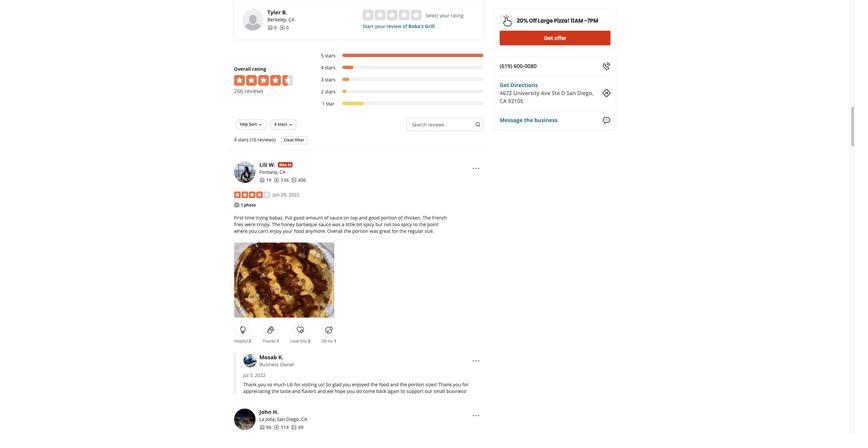 Task type: locate. For each thing, give the bounding box(es) containing it.
0 vertical spatial 16 friends v2 image
[[268, 25, 273, 30]]

jun 29, 2022
[[273, 192, 300, 198]]

was down but on the left of the page
[[370, 228, 378, 235]]

ca up 49
[[301, 417, 307, 423]]

1 vertical spatial san
[[277, 417, 285, 423]]

1 horizontal spatial overall
[[328, 228, 343, 235]]

friends element down "la" at the bottom
[[260, 425, 272, 432]]

trying
[[256, 215, 268, 221]]

spicy down chicken.
[[401, 222, 412, 228]]

ca right berkeley,
[[289, 16, 295, 23]]

1 vertical spatial the
[[272, 222, 280, 228]]

406
[[298, 177, 306, 183]]

1 horizontal spatial san
[[567, 90, 576, 97]]

the down too
[[400, 228, 407, 235]]

2 down the 3
[[321, 89, 324, 95]]

0 vertical spatial get
[[544, 34, 553, 42]]

0 horizontal spatial (1 reaction) element
[[277, 339, 279, 345]]

114
[[281, 425, 289, 431]]

bit
[[357, 222, 362, 228]]

2
[[321, 89, 324, 95], [249, 339, 251, 345]]

16 chevron down v2 image inside yelp sort popup button
[[258, 122, 263, 128]]

1 horizontal spatial thank
[[439, 382, 452, 388]]

16 friends v2 image left 96
[[260, 426, 265, 431]]

to inside the first time trying babaz. put good amount of sauce on top and good portion of chicken. the french fries were crispy. the honey barbeque sauce was a little bit spicy but not too spicy to the point where you can't enjoy your food anymore. overall the portion was great for the regular size.
[[413, 222, 418, 228]]

2 menu image from the top
[[472, 412, 480, 421]]

tyler b. link
[[268, 9, 287, 16]]

1 horizontal spatial (1 reaction) element
[[334, 339, 337, 345]]

2 vertical spatial portion
[[408, 382, 425, 388]]

portion up support
[[408, 382, 425, 388]]

food inside jul 3, 2022 thank you so much lili for visiting us! so glad you enjoyed the food and the portion sizes! thank you for appreciating the taste and flavors and we hope you do come back again to support our small business!
[[379, 382, 389, 388]]

our
[[425, 389, 433, 395]]

of
[[403, 23, 408, 29], [324, 215, 329, 221], [398, 215, 403, 221]]

oh
[[322, 339, 327, 345]]

you left do
[[347, 389, 355, 395]]

1 horizontal spatial 2022
[[289, 192, 300, 198]]

sauce up a
[[330, 215, 343, 221]]

96
[[266, 425, 272, 431]]

baba'z
[[409, 23, 424, 29]]

1 horizontal spatial 4 stars
[[321, 64, 336, 71]]

5 inside the filter reviews by 5 stars rating "element"
[[321, 52, 324, 59]]

2 horizontal spatial your
[[440, 12, 450, 19]]

portion down bit
[[353, 228, 369, 235]]

1 horizontal spatial 2
[[321, 89, 324, 95]]

get inside get offer button
[[544, 34, 553, 42]]

ca inside get directions 4672 university ave ste d san diego, ca 92105
[[500, 98, 507, 105]]

(1 reaction) element
[[277, 339, 279, 345], [334, 339, 337, 345]]

(5 reactions) element
[[308, 339, 311, 345]]

1 horizontal spatial 4
[[275, 122, 277, 127]]

1 horizontal spatial your
[[375, 23, 386, 29]]

filter reviews by 4 stars rating element
[[314, 64, 484, 71]]

was left a
[[332, 222, 341, 228]]

get offer
[[544, 34, 567, 42]]

19
[[266, 177, 272, 183]]

good up but on the left of the page
[[369, 215, 380, 221]]

thank up small
[[439, 382, 452, 388]]

16 photos v2 image for john h.
[[292, 426, 297, 431]]

good up "barbeque"
[[294, 215, 305, 221]]

oh no 1
[[322, 339, 337, 345]]

university
[[514, 90, 540, 97]]

0 horizontal spatial 4 stars
[[275, 122, 287, 127]]

star
[[326, 101, 335, 107]]

friends element containing 0
[[268, 24, 277, 31]]

1 vertical spatial 4
[[275, 122, 277, 127]]

0 vertical spatial the
[[423, 215, 431, 221]]

of right review
[[403, 23, 408, 29]]

2 horizontal spatial for
[[463, 382, 469, 388]]

0 vertical spatial reviews element
[[280, 24, 289, 31]]

5 up the 3
[[321, 52, 324, 59]]

0 horizontal spatial food
[[294, 228, 304, 235]]

1 inside 'filter reviews by 1 star rating' "element"
[[322, 101, 325, 107]]

1 horizontal spatial lili
[[287, 382, 293, 388]]

1 vertical spatial your
[[375, 23, 386, 29]]

much
[[274, 382, 286, 388]]

None radio
[[363, 10, 374, 20], [399, 10, 410, 20], [411, 10, 422, 20], [363, 10, 374, 20], [399, 10, 410, 20], [411, 10, 422, 20]]

come
[[363, 389, 375, 395]]

0080
[[525, 63, 537, 70]]

you
[[249, 228, 257, 235], [258, 382, 266, 388], [343, 382, 351, 388], [453, 382, 461, 388], [347, 389, 355, 395]]

0 horizontal spatial overall
[[234, 66, 251, 72]]

photos element
[[292, 177, 306, 184], [292, 425, 304, 432]]

5 right this
[[308, 339, 311, 345]]

1 horizontal spatial 0
[[286, 24, 289, 31]]

4 stars up 3 stars at the left
[[321, 64, 336, 71]]

2022 right the 3,
[[255, 373, 266, 379]]

friends element containing 19
[[260, 177, 272, 184]]

0 vertical spatial overall
[[234, 66, 251, 72]]

clear
[[284, 137, 294, 143]]

0 vertical spatial diego,
[[578, 90, 594, 97]]

4 up the reviews)
[[275, 122, 277, 127]]

16 chevron down v2 image
[[258, 122, 263, 128], [288, 122, 293, 128]]

rating element
[[363, 10, 422, 20]]

1 vertical spatial was
[[370, 228, 378, 235]]

reviews down 4.5 star rating image
[[245, 88, 264, 95]]

16 chevron down v2 image up clear
[[288, 122, 293, 128]]

reviews right search
[[428, 122, 445, 128]]

2022 for 3,
[[255, 373, 266, 379]]

4 stars up clear
[[275, 122, 287, 127]]

spicy right bit
[[364, 222, 374, 228]]

rating right 'select'
[[451, 12, 464, 19]]

-
[[585, 17, 588, 25]]

16 photos v2 image left 406
[[292, 178, 297, 183]]

filter reviews by 1 star rating element
[[314, 101, 484, 107]]

to right the 'again'
[[401, 389, 405, 395]]

of right amount
[[324, 215, 329, 221]]

0 vertical spatial was
[[332, 222, 341, 228]]

get up 4672
[[500, 82, 509, 89]]

for down too
[[392, 228, 399, 235]]

2 16 chevron down v2 image from the left
[[288, 122, 293, 128]]

0 vertical spatial portion
[[381, 215, 397, 221]]

(619)
[[500, 63, 513, 70]]

1 left 'star'
[[322, 101, 325, 107]]

1 vertical spatial friends element
[[260, 177, 272, 184]]

5 stars
[[321, 52, 336, 59]]

2 16 photos v2 image from the top
[[292, 426, 297, 431]]

2 good from the left
[[369, 215, 380, 221]]

photos element right 114
[[292, 425, 304, 432]]

0 vertical spatial food
[[294, 228, 304, 235]]

the
[[423, 215, 431, 221], [272, 222, 280, 228]]

and down us!
[[318, 389, 326, 395]]

reviews element for tyler b.
[[280, 24, 289, 31]]

0 horizontal spatial 2022
[[255, 373, 266, 379]]

2 vertical spatial reviews element
[[274, 425, 289, 432]]

1 thank from the left
[[244, 382, 257, 388]]

san inside get directions 4672 university ave ste d san diego, ca 92105
[[567, 90, 576, 97]]

photos element containing 406
[[292, 177, 306, 184]]

your
[[440, 12, 450, 19], [375, 23, 386, 29], [283, 228, 293, 235]]

2 photos element from the top
[[292, 425, 304, 432]]

2022 right 29,
[[289, 192, 300, 198]]

0 horizontal spatial good
[[294, 215, 305, 221]]

chicken.
[[404, 215, 422, 221]]

you down were at the left bottom
[[249, 228, 257, 235]]

menu image for john h.
[[472, 412, 480, 421]]

food up back
[[379, 382, 389, 388]]

16 friends v2 image
[[268, 25, 273, 30], [260, 426, 265, 431]]

overall rating
[[234, 66, 266, 72]]

4
[[321, 64, 324, 71], [275, 122, 277, 127], [234, 137, 237, 143]]

0 vertical spatial 4 stars
[[321, 64, 336, 71]]

None radio
[[375, 10, 386, 20], [387, 10, 398, 20], [375, 10, 386, 20], [387, 10, 398, 20]]

san inside john h. la jolla, san diego, ca
[[277, 417, 285, 423]]

photos element containing 49
[[292, 425, 304, 432]]

0 horizontal spatial thank
[[244, 382, 257, 388]]

16 chevron down v2 image right sort on the left top of the page
[[258, 122, 263, 128]]

0 vertical spatial 2
[[321, 89, 324, 95]]

photos element right "136"
[[292, 177, 306, 184]]

0 horizontal spatial spicy
[[364, 222, 374, 228]]

reviews element right 19
[[274, 177, 289, 184]]

barbeque
[[296, 222, 317, 228]]

0 horizontal spatial your
[[283, 228, 293, 235]]

16 review v2 image
[[280, 25, 285, 30], [274, 178, 280, 183]]

fries
[[234, 222, 244, 228]]

92105
[[508, 98, 524, 105]]

1 vertical spatial 5
[[308, 339, 311, 345]]

san up 114
[[277, 417, 285, 423]]

2 vertical spatial friends element
[[260, 425, 272, 432]]

san
[[567, 90, 576, 97], [277, 417, 285, 423]]

overall down a
[[328, 228, 343, 235]]

again
[[388, 389, 400, 395]]

  text field
[[407, 118, 484, 131]]

1 menu image from the top
[[472, 165, 480, 173]]

for inside the first time trying babaz. put good amount of sauce on top and good portion of chicken. the french fries were crispy. the honey barbeque sauce was a little bit spicy but not too spicy to the point where you can't enjoy your food anymore. overall the portion was great for the regular size.
[[392, 228, 399, 235]]

49
[[298, 425, 304, 431]]

reviews element
[[280, 24, 289, 31], [274, 177, 289, 184], [274, 425, 289, 432]]

0 vertical spatial friends element
[[268, 24, 277, 31]]

filter
[[295, 137, 305, 143]]

jul
[[244, 373, 249, 379]]

lili left w.
[[260, 161, 267, 169]]

4 stars
[[321, 64, 336, 71], [275, 122, 287, 127]]

4 stars (16 reviews)
[[234, 137, 276, 143]]

(1 reaction) element right "no" at the left bottom of page
[[334, 339, 337, 345]]

for left visiting
[[294, 382, 301, 388]]

reviews element for john h.
[[274, 425, 289, 432]]

24 phone v2 image
[[603, 62, 611, 70]]

0 horizontal spatial the
[[272, 222, 280, 228]]

1 vertical spatial portion
[[353, 228, 369, 235]]

can't
[[258, 228, 269, 235]]

16 chevron down v2 image inside 4 stars dropdown button
[[288, 122, 293, 128]]

1 horizontal spatial to
[[413, 222, 418, 228]]

11am
[[571, 17, 584, 25]]

16 friends v2 image down berkeley,
[[268, 25, 273, 30]]

16 photos v2 image
[[292, 178, 297, 183], [292, 426, 297, 431]]

k.
[[279, 354, 284, 362]]

friends element for tyler b.
[[268, 24, 277, 31]]

1 vertical spatial 2022
[[255, 373, 266, 379]]

thank
[[244, 382, 257, 388], [439, 382, 452, 388]]

1 horizontal spatial get
[[544, 34, 553, 42]]

h.
[[273, 409, 279, 417]]

put
[[285, 215, 292, 221]]

was
[[332, 222, 341, 228], [370, 228, 378, 235]]

ca down elite
[[280, 169, 286, 175]]

23
[[288, 163, 292, 167]]

reviews element containing 0
[[280, 24, 289, 31]]

photo of john h. image
[[234, 410, 256, 431]]

friends element down berkeley,
[[268, 24, 277, 31]]

you up business!
[[453, 382, 461, 388]]

friends element
[[268, 24, 277, 31], [260, 177, 272, 184], [260, 425, 272, 432]]

stars inside "element"
[[325, 52, 336, 59]]

w.
[[269, 161, 276, 169]]

large
[[538, 17, 553, 25]]

0 horizontal spatial reviews
[[245, 88, 264, 95]]

stars for the filter reviews by 5 stars rating "element"
[[325, 52, 336, 59]]

16 review v2 image left "136"
[[274, 178, 280, 183]]

the up come
[[371, 382, 378, 388]]

0 vertical spatial lili
[[260, 161, 267, 169]]

and up bit
[[359, 215, 368, 221]]

1 vertical spatial 4 stars
[[275, 122, 287, 127]]

to
[[413, 222, 418, 228], [401, 389, 405, 395]]

1 horizontal spatial spicy
[[401, 222, 412, 228]]

1 horizontal spatial diego,
[[578, 90, 594, 97]]

0 for tyler b. 16 review v2 icon
[[286, 24, 289, 31]]

owner
[[280, 362, 295, 368]]

2 spicy from the left
[[401, 222, 412, 228]]

to up regular
[[413, 222, 418, 228]]

visiting
[[302, 382, 317, 388]]

food down "barbeque"
[[294, 228, 304, 235]]

diego, left 24 directions v2 icon
[[578, 90, 594, 97]]

1 horizontal spatial good
[[369, 215, 380, 221]]

ca inside tyler b. berkeley, ca
[[289, 16, 295, 23]]

portion inside jul 3, 2022 thank you so much lili for visiting us! so glad you enjoyed the food and the portion sizes! thank you for appreciating the taste and flavors and we hope you do come back again to support our small business!
[[408, 382, 425, 388]]

0 vertical spatial 4
[[321, 64, 324, 71]]

4 up the 3
[[321, 64, 324, 71]]

2 (1 reaction) element from the left
[[334, 339, 337, 345]]

1 0 from the left
[[274, 24, 277, 31]]

1 horizontal spatial food
[[379, 382, 389, 388]]

lili inside jul 3, 2022 thank you so much lili for visiting us! so glad you enjoyed the food and the portion sizes! thank you for appreciating the taste and flavors and we hope you do come back again to support our small business!
[[287, 382, 293, 388]]

4 stars inside dropdown button
[[275, 122, 287, 127]]

(1 reaction) element for oh no 1
[[334, 339, 337, 345]]

1 vertical spatial rating
[[252, 66, 266, 72]]

3,
[[250, 373, 254, 379]]

french
[[432, 215, 447, 221]]

1 vertical spatial menu image
[[472, 412, 480, 421]]

1 (1 reaction) element from the left
[[277, 339, 279, 345]]

spicy
[[364, 222, 374, 228], [401, 222, 412, 228]]

back
[[377, 389, 387, 395]]

1 horizontal spatial for
[[392, 228, 399, 235]]

1 right the thanks
[[277, 339, 279, 345]]

the
[[524, 117, 533, 124], [419, 222, 426, 228], [344, 228, 351, 235], [400, 228, 407, 235], [371, 382, 378, 388], [400, 382, 407, 388], [272, 389, 279, 395]]

2 vertical spatial your
[[283, 228, 293, 235]]

2 right helpful in the bottom of the page
[[249, 339, 251, 345]]

1 vertical spatial 16 friends v2 image
[[260, 426, 265, 431]]

0 horizontal spatial was
[[332, 222, 341, 228]]

the up enjoy at the left bottom
[[272, 222, 280, 228]]

1 16 chevron down v2 image from the left
[[258, 122, 263, 128]]

1 good from the left
[[294, 215, 305, 221]]

1 vertical spatial sauce
[[319, 222, 331, 228]]

us!
[[318, 382, 325, 388]]

food inside the first time trying babaz. put good amount of sauce on top and good portion of chicken. the french fries were crispy. the honey barbeque sauce was a little bit spicy but not too spicy to the point where you can't enjoy your food anymore. overall the portion was great for the regular size.
[[294, 228, 304, 235]]

16 photos v2 image left 49
[[292, 426, 297, 431]]

the right message
[[524, 117, 533, 124]]

reviews element down john h. la jolla, san diego, ca
[[274, 425, 289, 432]]

menu image
[[472, 165, 480, 173], [472, 412, 480, 421]]

stars for filter reviews by 4 stars rating element
[[325, 64, 336, 71]]

1 horizontal spatial was
[[370, 228, 378, 235]]

0 vertical spatial 5
[[321, 52, 324, 59]]

(no rating) image
[[363, 10, 422, 20]]

stars for filter reviews by 3 stars rating element
[[325, 76, 336, 83]]

flavors
[[302, 389, 316, 395]]

get inside get directions 4672 university ave ste d san diego, ca 92105
[[500, 82, 509, 89]]

sauce up the anymore.
[[319, 222, 331, 228]]

reviews element down berkeley,
[[280, 24, 289, 31]]

0 horizontal spatial 16 friends v2 image
[[260, 426, 265, 431]]

for up business!
[[463, 382, 469, 388]]

1 vertical spatial food
[[379, 382, 389, 388]]

reviews element containing 136
[[274, 177, 289, 184]]

4 left '(16'
[[234, 137, 237, 143]]

great
[[380, 228, 391, 235]]

4 star rating image
[[234, 192, 270, 199]]

jul 3, 2022 thank you so much lili for visiting us! so glad you enjoyed the food and the portion sizes! thank you for appreciating the taste and flavors and we hope you do come back again to support our small business!
[[244, 373, 469, 395]]

message the business
[[500, 117, 558, 124]]

friends element down fontana,
[[260, 177, 272, 184]]

1 horizontal spatial 5
[[321, 52, 324, 59]]

portion
[[381, 215, 397, 221], [353, 228, 369, 235], [408, 382, 425, 388]]

2 0 from the left
[[286, 24, 289, 31]]

0 vertical spatial san
[[567, 90, 576, 97]]

thank down the 3,
[[244, 382, 257, 388]]

0 horizontal spatial 5
[[308, 339, 311, 345]]

first
[[234, 215, 244, 221]]

0 vertical spatial menu image
[[472, 165, 480, 173]]

stars inside dropdown button
[[278, 122, 287, 127]]

you left so
[[258, 382, 266, 388]]

2022 inside jul 3, 2022 thank you so much lili for visiting us! so glad you enjoyed the food and the portion sizes! thank you for appreciating the taste and flavors and we hope you do come back again to support our small business!
[[255, 373, 266, 379]]

1 vertical spatial reviews element
[[274, 177, 289, 184]]

lili
[[260, 161, 267, 169], [287, 382, 293, 388]]

0 vertical spatial 2022
[[289, 192, 300, 198]]

0 vertical spatial 16 photos v2 image
[[292, 178, 297, 183]]

the inside button
[[524, 117, 533, 124]]

berkeley,
[[268, 16, 288, 23]]

(1 reaction) element right the thanks
[[277, 339, 279, 345]]

your for start
[[375, 23, 386, 29]]

san right the d
[[567, 90, 576, 97]]

0 vertical spatial reviews
[[245, 88, 264, 95]]

1 horizontal spatial 16 chevron down v2 image
[[288, 122, 293, 128]]

1 horizontal spatial reviews
[[428, 122, 445, 128]]

0 vertical spatial 16 review v2 image
[[280, 25, 285, 30]]

ca down 4672
[[500, 98, 507, 105]]

lili up taste
[[287, 382, 293, 388]]

stars for 4 stars dropdown button on the left top of page
[[278, 122, 287, 127]]

your right 'select'
[[440, 12, 450, 19]]

1 horizontal spatial rating
[[451, 12, 464, 19]]

2 horizontal spatial 4
[[321, 64, 324, 71]]

your for select
[[440, 12, 450, 19]]

for
[[392, 228, 399, 235], [294, 382, 301, 388], [463, 382, 469, 388]]

0 horizontal spatial 16 chevron down v2 image
[[258, 122, 263, 128]]

2022
[[289, 192, 300, 198], [255, 373, 266, 379]]

0 vertical spatial rating
[[451, 12, 464, 19]]

start
[[363, 23, 374, 29]]

0 vertical spatial photos element
[[292, 177, 306, 184]]

lili w.
[[260, 161, 276, 169]]

1 vertical spatial get
[[500, 82, 509, 89]]

filter reviews by 3 stars rating element
[[314, 76, 484, 83]]

portion up not
[[381, 215, 397, 221]]

rating
[[451, 12, 464, 19], [252, 66, 266, 72]]

love this 5
[[291, 339, 311, 345]]

4 inside dropdown button
[[275, 122, 277, 127]]

diego, up 49
[[286, 417, 300, 423]]

mosab
[[260, 354, 277, 362]]

1 spicy from the left
[[364, 222, 374, 228]]

4 stars for 4 stars dropdown button on the left top of page
[[275, 122, 287, 127]]

elite
[[280, 163, 287, 167]]

1 16 photos v2 image from the top
[[292, 178, 297, 183]]

1 vertical spatial to
[[401, 389, 405, 395]]

message the business button
[[500, 116, 558, 124]]

0 horizontal spatial diego,
[[286, 417, 300, 423]]

0 vertical spatial to
[[413, 222, 418, 228]]

16 review v2 image down berkeley,
[[280, 25, 285, 30]]

1 vertical spatial 16 photos v2 image
[[292, 426, 297, 431]]

rating up 4.5 star rating image
[[252, 66, 266, 72]]

menu image
[[472, 358, 480, 366]]

get directions 4672 university ave ste d san diego, ca 92105
[[500, 82, 594, 105]]

friends element for john h.
[[260, 425, 272, 432]]

friends element containing 96
[[260, 425, 272, 432]]

get left 'offer'
[[544, 34, 553, 42]]

reviews element containing 114
[[274, 425, 289, 432]]

d
[[562, 90, 566, 97]]

(1 reaction) element for thanks 1
[[277, 339, 279, 345]]

overall up 266
[[234, 66, 251, 72]]

your down honey
[[283, 228, 293, 235]]

photo of tyler b. image
[[242, 9, 264, 30]]

the up point
[[423, 215, 431, 221]]

your right start
[[375, 23, 386, 29]]

1 vertical spatial 2
[[249, 339, 251, 345]]

1 vertical spatial diego,
[[286, 417, 300, 423]]

0 horizontal spatial for
[[294, 382, 301, 388]]

1 photos element from the top
[[292, 177, 306, 184]]

the up regular
[[419, 222, 426, 228]]

5
[[321, 52, 324, 59], [308, 339, 311, 345]]

1 vertical spatial photos element
[[292, 425, 304, 432]]

0 vertical spatial your
[[440, 12, 450, 19]]

you up the hope
[[343, 382, 351, 388]]

4 for filter reviews by 4 stars rating element
[[321, 64, 324, 71]]



Task type: describe. For each thing, give the bounding box(es) containing it.
4 stars button
[[270, 119, 298, 130]]

a
[[342, 222, 345, 228]]

were
[[245, 222, 256, 228]]

sort
[[249, 122, 257, 127]]

grill
[[425, 23, 435, 29]]

offer
[[555, 34, 567, 42]]

reviews element for lili w.
[[274, 177, 289, 184]]

top
[[351, 215, 358, 221]]

0 for 16 friends v2 icon corresponding to tyler
[[274, 24, 277, 31]]

photo of lili w. image
[[234, 162, 256, 183]]

yelp
[[240, 122, 248, 127]]

0 horizontal spatial 2
[[249, 339, 251, 345]]

start your review of baba'z grill
[[363, 23, 435, 29]]

first time trying babaz. put good amount of sauce on top and good portion of chicken. the french fries were crispy. the honey barbeque sauce was a little bit spicy but not too spicy to the point where you can't enjoy your food anymore. overall the portion was great for the regular size.
[[234, 215, 447, 235]]

reviews)
[[258, 137, 276, 143]]

16 camera v2 image
[[234, 202, 239, 208]]

babaz.
[[270, 215, 284, 221]]

1 photo link
[[241, 203, 256, 208]]

266
[[234, 88, 243, 95]]

16 friends v2 image
[[260, 178, 265, 183]]

filter reviews by 2 stars rating element
[[314, 89, 484, 95]]

menu image for lili w.
[[472, 165, 480, 173]]

this
[[300, 339, 307, 345]]

reviews for 266 reviews
[[245, 88, 264, 95]]

thanks
[[263, 339, 276, 345]]

16 friends v2 image for tyler
[[268, 25, 273, 30]]

directions
[[511, 82, 538, 89]]

so
[[326, 382, 331, 388]]

so
[[267, 382, 272, 388]]

john h. link
[[260, 409, 279, 417]]

7pm
[[588, 17, 599, 25]]

(2 reactions) element
[[249, 339, 251, 345]]

sizes!
[[426, 382, 438, 388]]

you inside the first time trying babaz. put good amount of sauce on top and good portion of chicken. the french fries were crispy. the honey barbeque sauce was a little bit spicy but not too spicy to the point where you can't enjoy your food anymore. overall the portion was great for the regular size.
[[249, 228, 257, 235]]

0 horizontal spatial lili
[[260, 161, 267, 169]]

get offer button
[[500, 31, 611, 45]]

yelp sort button
[[235, 119, 267, 130]]

search image
[[476, 122, 481, 127]]

diego, inside get directions 4672 university ave ste d san diego, ca 92105
[[578, 90, 594, 97]]

photo of mosab k. image
[[244, 355, 257, 368]]

ca inside john h. la jolla, san diego, ca
[[301, 417, 307, 423]]

crispy.
[[257, 222, 271, 228]]

4 stars for filter reviews by 4 stars rating element
[[321, 64, 336, 71]]

0 horizontal spatial 4
[[234, 137, 237, 143]]

lili w. link
[[260, 161, 276, 169]]

message
[[500, 117, 523, 124]]

tyler
[[268, 9, 281, 16]]

and right taste
[[292, 389, 301, 395]]

not
[[384, 222, 392, 228]]

24 message v2 image
[[603, 117, 611, 125]]

pizza!
[[554, 17, 570, 25]]

do
[[356, 389, 362, 395]]

b.
[[282, 9, 287, 16]]

hope
[[335, 389, 346, 395]]

tyler b. berkeley, ca
[[268, 9, 295, 23]]

16 review v2 image for tyler b.
[[280, 25, 285, 30]]

29,
[[281, 192, 288, 198]]

ste
[[552, 90, 560, 97]]

0 vertical spatial sauce
[[330, 215, 343, 221]]

16 photos v2 image for lili w.
[[292, 178, 297, 183]]

1 right "no" at the left bottom of page
[[334, 339, 337, 345]]

select your rating
[[426, 12, 464, 19]]

overall inside the first time trying babaz. put good amount of sauce on top and good portion of chicken. the french fries were crispy. the honey barbeque sauce was a little bit spicy but not too spicy to the point where you can't enjoy your food anymore. overall the portion was great for the regular size.
[[328, 228, 343, 235]]

to inside jul 3, 2022 thank you so much lili for visiting us! so glad you enjoyed the food and the portion sizes! thank you for appreciating the taste and flavors and we hope you do come back again to support our small business!
[[401, 389, 405, 395]]

136
[[281, 177, 289, 183]]

2 thank from the left
[[439, 382, 452, 388]]

diego, inside john h. la jolla, san diego, ca
[[286, 417, 300, 423]]

ave
[[541, 90, 551, 97]]

of up too
[[398, 215, 403, 221]]

get directions link
[[500, 82, 538, 89]]

get for get offer
[[544, 34, 553, 42]]

regular
[[408, 228, 424, 235]]

support
[[407, 389, 424, 395]]

honey
[[281, 222, 295, 228]]

select
[[426, 12, 439, 19]]

0 horizontal spatial portion
[[353, 228, 369, 235]]

16 review v2 image
[[274, 426, 280, 431]]

enjoyed
[[352, 382, 370, 388]]

amount
[[306, 215, 323, 221]]

on
[[344, 215, 349, 221]]

4.5 star rating image
[[234, 75, 293, 86]]

3
[[321, 76, 324, 83]]

john
[[260, 409, 272, 417]]

2022 for 29,
[[289, 192, 300, 198]]

review
[[387, 23, 402, 29]]

photo
[[244, 203, 256, 208]]

business
[[535, 117, 558, 124]]

20%
[[517, 17, 528, 25]]

reviews for search reviews
[[428, 122, 445, 128]]

where
[[234, 228, 248, 235]]

business
[[260, 362, 279, 368]]

and inside the first time trying babaz. put good amount of sauce on top and good portion of chicken. the french fries were crispy. the honey barbeque sauce was a little bit spicy but not too spicy to the point where you can't enjoy your food anymore. overall the portion was great for the regular size.
[[359, 215, 368, 221]]

600-
[[514, 63, 525, 70]]

stars for 'filter reviews by 2 stars rating' element
[[325, 89, 336, 95]]

small
[[434, 389, 445, 395]]

ca inside elite 23 fontana, ca
[[280, 169, 286, 175]]

1 photo
[[241, 203, 256, 208]]

friends element for lili w.
[[260, 177, 272, 184]]

jolla,
[[266, 417, 276, 423]]

24 directions v2 image
[[603, 89, 611, 97]]

elite 23 fontana, ca
[[260, 163, 292, 175]]

4672
[[500, 90, 512, 97]]

john h. la jolla, san diego, ca
[[260, 409, 307, 423]]

the down much
[[272, 389, 279, 395]]

off
[[529, 17, 537, 25]]

1 horizontal spatial the
[[423, 215, 431, 221]]

helpful
[[234, 339, 248, 345]]

your inside the first time trying babaz. put good amount of sauce on top and good portion of chicken. the french fries were crispy. the honey barbeque sauce was a little bit spicy but not too spicy to the point where you can't enjoy your food anymore. overall the portion was great for the regular size.
[[283, 228, 293, 235]]

and up the 'again'
[[391, 382, 399, 388]]

photos element for john h.
[[292, 425, 304, 432]]

too
[[393, 222, 400, 228]]

20% off large pizza! 11am -7pm
[[517, 17, 599, 25]]

filter reviews by 5 stars rating element
[[314, 52, 484, 59]]

elite 23 link
[[278, 162, 293, 168]]

16 chevron down v2 image for sort
[[258, 122, 263, 128]]

love
[[291, 339, 299, 345]]

appreciating
[[244, 389, 271, 395]]

4 for 4 stars dropdown button on the left top of page
[[275, 122, 277, 127]]

the down little
[[344, 228, 351, 235]]

taste
[[280, 389, 291, 395]]

1 right 16 camera v2 image
[[241, 203, 243, 208]]

photos element for lili w.
[[292, 177, 306, 184]]

0 horizontal spatial rating
[[252, 66, 266, 72]]

16 chevron down v2 image for stars
[[288, 122, 293, 128]]

get for get directions 4672 university ave ste d san diego, ca 92105
[[500, 82, 509, 89]]

16 friends v2 image for john
[[260, 426, 265, 431]]

the up support
[[400, 382, 407, 388]]

(619) 600-0080
[[500, 63, 537, 70]]

enjoy
[[270, 228, 282, 235]]

16 review v2 image for lili w.
[[274, 178, 280, 183]]



Task type: vqa. For each thing, say whether or not it's contained in the screenshot.
(1 reaction) element corresponding to Thanks 1
yes



